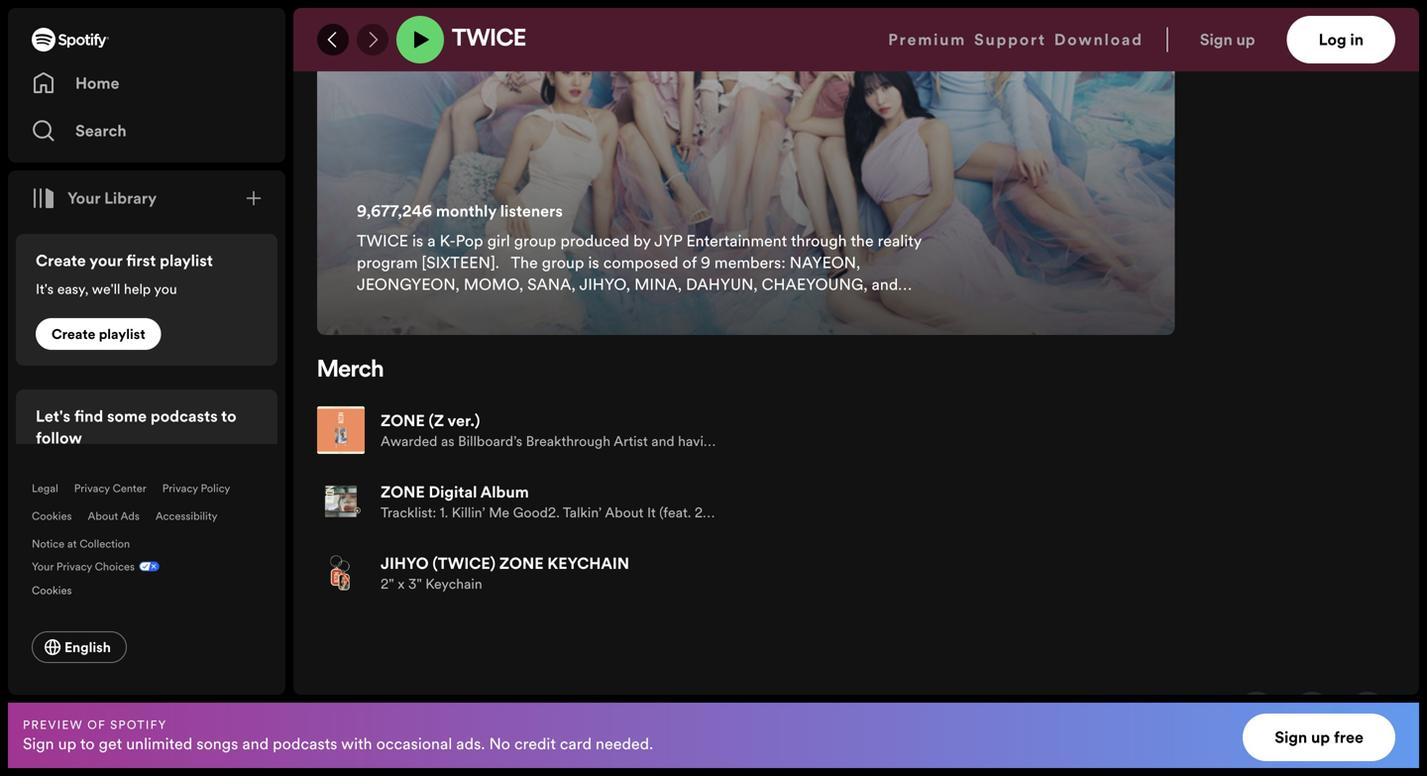 Task type: vqa. For each thing, say whether or not it's contained in the screenshot.
Company
yes



Task type: locate. For each thing, give the bounding box(es) containing it.
2 vertical spatial zone
[[499, 552, 544, 574]]

create for your
[[36, 250, 86, 272]]

0 vertical spatial playlist
[[160, 250, 213, 272]]

create up the easy,
[[36, 250, 86, 272]]

find
[[74, 405, 103, 427]]

to inside let's find some podcasts to follow
[[221, 405, 236, 427]]

1 vertical spatial podcasts
[[273, 733, 337, 755]]

cookies link
[[32, 508, 72, 523], [32, 578, 88, 600]]

create inside create your first playlist it's easy, we'll help you
[[36, 250, 86, 272]]

cookies link up notice
[[32, 508, 72, 523]]

1 vertical spatial cookies
[[32, 583, 72, 598]]

up
[[1237, 29, 1255, 51], [1311, 727, 1330, 748], [58, 733, 76, 755]]

your library button
[[24, 178, 165, 218]]

up left log
[[1237, 29, 1255, 51]]

playlist down help
[[99, 325, 145, 343]]

1 horizontal spatial to
[[221, 405, 236, 427]]

1 vertical spatial to
[[80, 733, 95, 755]]

3"
[[408, 574, 422, 593]]

digital
[[429, 481, 477, 503]]

zone left (z
[[381, 410, 425, 432]]

zone for zone digital album
[[381, 481, 425, 503]]

home link
[[32, 63, 262, 103]]

policy
[[201, 481, 230, 496]]

cookies up notice
[[32, 508, 72, 523]]

collection
[[79, 536, 130, 551]]

1 vertical spatial cookies link
[[32, 578, 88, 600]]

your
[[89, 250, 122, 272]]

zone
[[381, 410, 425, 432], [381, 481, 425, 503], [499, 552, 544, 574]]

album
[[480, 481, 529, 503]]

search
[[75, 120, 127, 142]]

your privacy choices button
[[32, 559, 135, 574]]

cookies down your privacy choices
[[32, 583, 72, 598]]

privacy up "accessibility" link
[[162, 481, 198, 496]]

1 vertical spatial zone
[[381, 481, 425, 503]]

log in
[[1319, 29, 1364, 51]]

create playlist
[[52, 325, 145, 343]]

premium button
[[888, 16, 966, 63]]

ver.)
[[448, 410, 480, 432]]

notice
[[32, 536, 65, 551]]

zone right (twice)
[[499, 552, 544, 574]]

listeners
[[500, 200, 563, 222]]

to left the get
[[80, 733, 95, 755]]

your left the library
[[67, 187, 100, 209]]

0 horizontal spatial playlist
[[99, 325, 145, 343]]

your library
[[67, 187, 157, 209]]

0 vertical spatial cookies link
[[32, 508, 72, 523]]

create inside button
[[52, 325, 96, 343]]

(twice)
[[433, 552, 496, 574]]

0 horizontal spatial to
[[80, 733, 95, 755]]

search link
[[32, 111, 262, 151]]

podcasts
[[151, 405, 218, 427], [273, 733, 337, 755]]

1 horizontal spatial your
[[67, 187, 100, 209]]

library
[[104, 187, 157, 209]]

to up policy
[[221, 405, 236, 427]]

0 horizontal spatial your
[[32, 559, 54, 574]]

log
[[1319, 29, 1347, 51]]

9,677,246
[[357, 200, 432, 222]]

notice at collection link
[[32, 536, 130, 551]]

1 vertical spatial create
[[52, 325, 96, 343]]

0 vertical spatial to
[[221, 405, 236, 427]]

zone digital album image
[[317, 478, 365, 525]]

up left the of
[[58, 733, 76, 755]]

sign for sign up free
[[1275, 727, 1308, 748]]

useful
[[785, 692, 832, 714]]

merch
[[317, 359, 384, 383]]

your inside button
[[67, 187, 100, 209]]

playlist up the you
[[160, 250, 213, 272]]

company
[[325, 692, 397, 714]]

create down the easy,
[[52, 325, 96, 343]]

your down notice
[[32, 559, 54, 574]]

2 horizontal spatial up
[[1311, 727, 1330, 748]]

1 horizontal spatial podcasts
[[273, 733, 337, 755]]

privacy
[[74, 481, 110, 496], [162, 481, 198, 496], [56, 559, 92, 574]]

at
[[67, 536, 77, 551]]

cookies link down your privacy choices
[[32, 578, 88, 600]]

sign up
[[1200, 29, 1255, 51]]

playlist
[[160, 250, 213, 272], [99, 325, 145, 343]]

let's
[[36, 405, 70, 427]]

to
[[221, 405, 236, 427], [80, 733, 95, 755]]

keychain
[[425, 574, 482, 593]]

cookies
[[32, 508, 72, 523], [32, 583, 72, 598]]

your
[[67, 187, 100, 209], [32, 559, 54, 574]]

sign
[[1200, 29, 1233, 51], [1275, 727, 1308, 748], [23, 733, 54, 755]]

keychain
[[547, 552, 630, 574]]

card
[[560, 733, 592, 755]]

zone (z ver.) link
[[381, 410, 718, 432]]

1 vertical spatial playlist
[[99, 325, 145, 343]]

let's find some podcasts to follow
[[36, 405, 236, 449]]

podcasts right and on the left bottom of page
[[273, 733, 337, 755]]

0 vertical spatial podcasts
[[151, 405, 218, 427]]

0 vertical spatial zone
[[381, 410, 425, 432]]

unlimited
[[126, 733, 192, 755]]

0 vertical spatial cookies
[[32, 508, 72, 523]]

create
[[36, 250, 86, 272], [52, 325, 96, 343]]

1 horizontal spatial sign
[[1200, 29, 1233, 51]]

0 horizontal spatial podcasts
[[151, 405, 218, 427]]

2 cookies link from the top
[[32, 578, 88, 600]]

create your first playlist it's easy, we'll help you
[[36, 250, 213, 298]]

0 horizontal spatial sign
[[23, 733, 54, 755]]

up inside preview of spotify sign up to get unlimited songs and podcasts with occasional ads. no credit card needed.
[[58, 733, 76, 755]]

2 horizontal spatial sign
[[1275, 727, 1308, 748]]

0 horizontal spatial up
[[58, 733, 76, 755]]

to inside preview of spotify sign up to get unlimited songs and podcasts with occasional ads. no credit card needed.
[[80, 733, 95, 755]]

zone left "digital" on the bottom left of the page
[[381, 481, 425, 503]]

0 vertical spatial your
[[67, 187, 100, 209]]

1 horizontal spatial playlist
[[160, 250, 213, 272]]

zone (z ver.)
[[381, 410, 480, 432]]

your for your privacy choices
[[32, 559, 54, 574]]

sign up free button
[[1243, 714, 1396, 761]]

podcasts right some
[[151, 405, 218, 427]]

1 horizontal spatial up
[[1237, 29, 1255, 51]]

up left free
[[1311, 727, 1330, 748]]

sign inside the 'top bar and user menu' element
[[1200, 29, 1233, 51]]

privacy for privacy center
[[74, 481, 110, 496]]

up inside the 'top bar and user menu' element
[[1237, 29, 1255, 51]]

spotify image
[[32, 28, 109, 52]]

0 vertical spatial create
[[36, 250, 86, 272]]

privacy up about
[[74, 481, 110, 496]]

easy,
[[57, 280, 89, 298]]

1 vertical spatial your
[[32, 559, 54, 574]]

preview
[[23, 716, 83, 733]]



Task type: describe. For each thing, give the bounding box(es) containing it.
preview of spotify sign up to get unlimited songs and podcasts with occasional ads. no credit card needed.
[[23, 716, 653, 755]]

zone (z ver.) image
[[317, 406, 365, 454]]

jihyo (twice) zone keychain 2" x 3" keychain
[[381, 552, 630, 593]]

follow
[[36, 427, 82, 449]]

1 cookies from the top
[[32, 508, 72, 523]]

privacy policy link
[[162, 481, 230, 496]]

occasional
[[376, 733, 452, 755]]

zone for zone (z ver.)
[[381, 410, 425, 432]]

jihyo
[[381, 552, 429, 574]]

9,677,246 monthly listeners
[[357, 200, 563, 222]]

top bar and user menu element
[[293, 8, 1419, 71]]

log in button
[[1287, 16, 1396, 63]]

jihyo (twice) zone keychain image
[[317, 549, 365, 597]]

links
[[835, 692, 869, 714]]

monthly
[[436, 200, 497, 222]]

support
[[974, 29, 1046, 51]]

needed.
[[596, 733, 653, 755]]

spotify
[[110, 716, 167, 733]]

we'll
[[92, 280, 120, 298]]

playlist inside create your first playlist it's easy, we'll help you
[[160, 250, 213, 272]]

sign up button
[[1192, 16, 1287, 63]]

help
[[124, 280, 151, 298]]

zone digital album link
[[381, 481, 718, 503]]

privacy center
[[74, 481, 146, 496]]

sign inside preview of spotify sign up to get unlimited songs and podcasts with occasional ads. no credit card needed.
[[23, 733, 54, 755]]

california consumer privacy act (ccpa) opt-out icon image
[[135, 559, 160, 578]]

of
[[87, 716, 106, 733]]

ads
[[121, 508, 140, 523]]

1 cookies link from the top
[[32, 508, 72, 523]]

podcasts inside preview of spotify sign up to get unlimited songs and podcasts with occasional ads. no credit card needed.
[[273, 733, 337, 755]]

accessibility
[[155, 508, 218, 523]]

support button
[[974, 16, 1046, 63]]

useful links
[[785, 692, 869, 714]]

accessibility link
[[155, 508, 218, 523]]

premium support download
[[888, 29, 1144, 51]]

choices
[[95, 559, 135, 574]]

get
[[99, 733, 122, 755]]

go back image
[[325, 32, 341, 48]]

2 cookies from the top
[[32, 583, 72, 598]]

create for playlist
[[52, 325, 96, 343]]

twice
[[452, 28, 526, 52]]

zone digital album
[[381, 481, 529, 503]]

in
[[1350, 29, 1364, 51]]

privacy for privacy policy
[[162, 481, 198, 496]]

communities
[[555, 692, 654, 714]]

zone inside jihyo (twice) zone keychain 2" x 3" keychain
[[499, 552, 544, 574]]

premium
[[888, 29, 966, 51]]

2"
[[381, 574, 394, 593]]

legal link
[[32, 481, 58, 496]]

about ads
[[88, 508, 140, 523]]

sign up free
[[1275, 727, 1364, 748]]

sign for sign up
[[1200, 29, 1233, 51]]

9,677,246 monthly listeners button
[[317, 0, 1175, 335]]

privacy down "at"
[[56, 559, 92, 574]]

english button
[[32, 631, 127, 663]]

you
[[154, 280, 177, 298]]

create playlist button
[[36, 318, 161, 350]]

up for sign up
[[1237, 29, 1255, 51]]

main element
[[8, 8, 285, 695]]

no
[[489, 733, 510, 755]]

go forward image
[[365, 32, 381, 48]]

your for your library
[[67, 187, 100, 209]]

x
[[398, 574, 405, 593]]

with
[[341, 733, 372, 755]]

about
[[88, 508, 118, 523]]

legal
[[32, 481, 58, 496]]

ads.
[[456, 733, 485, 755]]

first
[[126, 250, 156, 272]]

(z
[[429, 410, 444, 432]]

up for sign up free
[[1311, 727, 1330, 748]]

privacy center link
[[74, 481, 146, 496]]

download
[[1054, 29, 1144, 51]]

some
[[107, 405, 147, 427]]

and
[[242, 733, 269, 755]]

your privacy choices
[[32, 559, 135, 574]]

jihyo (twice) zone keychain link
[[381, 552, 718, 574]]

home
[[75, 72, 119, 94]]

center
[[113, 481, 146, 496]]

podcasts inside let's find some podcasts to follow
[[151, 405, 218, 427]]

playlist inside button
[[99, 325, 145, 343]]

it's
[[36, 280, 54, 298]]

english
[[64, 638, 111, 657]]

download button
[[1054, 16, 1144, 63]]

songs
[[196, 733, 238, 755]]

credit
[[514, 733, 556, 755]]

notice at collection
[[32, 536, 130, 551]]

free
[[1334, 727, 1364, 748]]

privacy policy
[[162, 481, 230, 496]]



